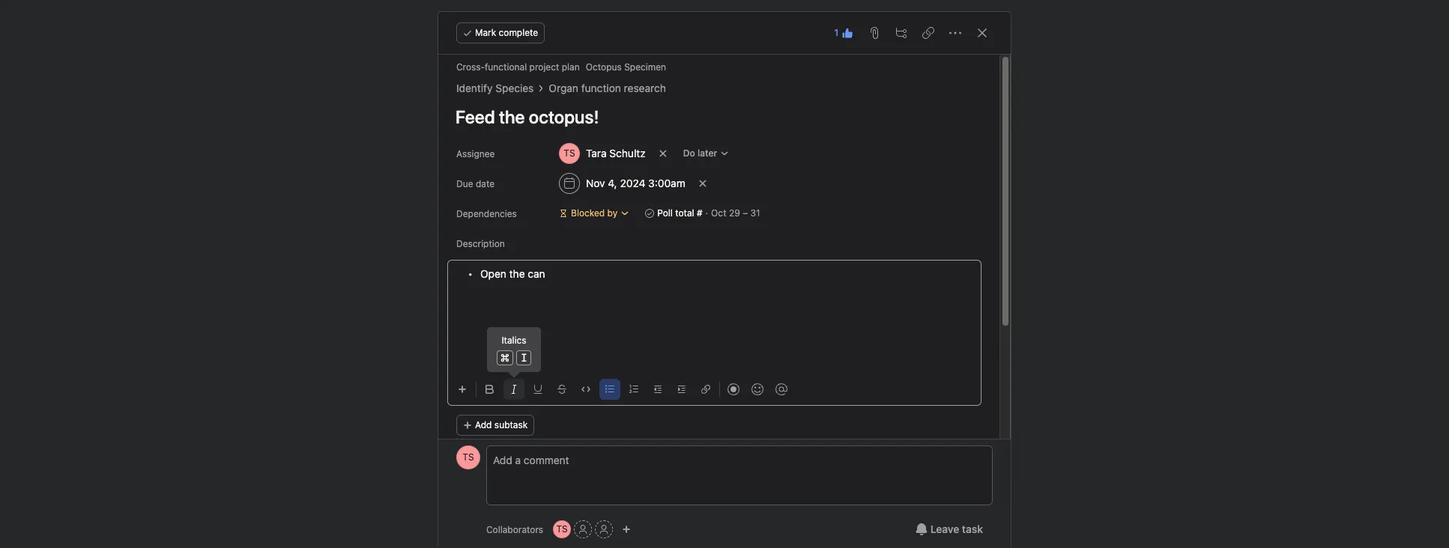 Task type: vqa. For each thing, say whether or not it's contained in the screenshot.
plan
yes



Task type: describe. For each thing, give the bounding box(es) containing it.
bulleted list image
[[606, 385, 615, 394]]

due date
[[457, 178, 495, 190]]

collaborators
[[486, 524, 544, 536]]

blocked
[[571, 208, 605, 219]]

later
[[698, 148, 718, 159]]

⌘
[[500, 352, 510, 364]]

1 button
[[830, 22, 858, 43]]

ts for the ts button to the left
[[463, 452, 474, 463]]

feed the octopus! dialog
[[439, 12, 1011, 549]]

#
[[697, 208, 703, 219]]

code image
[[582, 385, 591, 394]]

0 horizontal spatial ts button
[[457, 446, 480, 470]]

add subtask
[[475, 420, 528, 431]]

3:00am
[[649, 177, 686, 190]]

–
[[743, 208, 748, 219]]

ts for the ts button to the right
[[557, 524, 568, 535]]

complete
[[499, 27, 538, 38]]

schultz
[[610, 147, 646, 160]]

link image
[[702, 385, 711, 394]]

toolbar inside main content
[[452, 373, 982, 406]]

tara
[[586, 147, 607, 160]]

research
[[624, 82, 666, 94]]

decrease list indent image
[[654, 385, 663, 394]]

increase list indent image
[[678, 385, 687, 394]]

functional
[[485, 61, 527, 73]]

tara schultz button
[[552, 140, 653, 167]]

more actions for this task image
[[950, 27, 962, 39]]

add
[[475, 420, 492, 431]]

blocked by button
[[552, 203, 637, 224]]

insert an object image
[[458, 385, 467, 394]]

nov
[[586, 177, 605, 190]]

bold image
[[486, 385, 495, 394]]

description
[[457, 238, 505, 250]]

do later button
[[677, 143, 736, 164]]

do later
[[683, 148, 718, 159]]

organ function research
[[549, 82, 666, 94]]

cross-functional project plan link
[[457, 61, 580, 73]]

add subtask button
[[457, 415, 535, 436]]

assignee
[[457, 148, 495, 160]]

italics
[[502, 335, 527, 346]]

4,
[[608, 177, 617, 190]]

organ
[[549, 82, 579, 94]]

add subtask image
[[896, 27, 908, 39]]

clear due date image
[[698, 179, 707, 188]]

mark
[[475, 27, 496, 38]]

open the can
[[480, 268, 545, 280]]

function
[[581, 82, 621, 94]]

can
[[528, 268, 545, 280]]

underline image
[[534, 385, 543, 394]]

poll total #
[[658, 208, 703, 219]]

open
[[480, 268, 507, 280]]

⌘ tooltip
[[488, 328, 541, 376]]

numbered list image
[[630, 385, 639, 394]]

identify
[[457, 82, 493, 94]]

at mention image
[[776, 384, 788, 396]]

italics image
[[510, 385, 519, 394]]



Task type: locate. For each thing, give the bounding box(es) containing it.
collapse task pane image
[[977, 27, 989, 39]]

main content containing identify species
[[439, 55, 1000, 549]]

ts button right collaborators
[[553, 521, 571, 539]]

Task Name text field
[[446, 100, 982, 134]]

do
[[683, 148, 695, 159]]

ts right collaborators
[[557, 524, 568, 535]]

ts
[[463, 452, 474, 463], [557, 524, 568, 535]]

0 vertical spatial ts
[[463, 452, 474, 463]]

ts button
[[457, 446, 480, 470], [553, 521, 571, 539]]

task
[[962, 523, 983, 536]]

mark complete
[[475, 27, 538, 38]]

1 vertical spatial ts button
[[553, 521, 571, 539]]

blocked by
[[571, 208, 618, 219]]

subtask
[[495, 420, 528, 431]]

tara schultz
[[586, 147, 646, 160]]

date
[[476, 178, 495, 190]]

due
[[457, 178, 473, 190]]

octopus
[[586, 61, 622, 73]]

strikethrough image
[[558, 385, 567, 394]]

leave task button
[[906, 516, 993, 543]]

plan
[[562, 61, 580, 73]]

copy task link image
[[923, 27, 935, 39]]

mark complete button
[[457, 22, 545, 43]]

project
[[530, 61, 560, 73]]

organ function research link
[[549, 80, 666, 97]]

leave task
[[931, 523, 983, 536]]

29
[[729, 208, 740, 219]]

ts button down add
[[457, 446, 480, 470]]

i
[[521, 352, 527, 364]]

main content
[[439, 55, 1000, 549]]

oct
[[711, 208, 727, 219]]

2024
[[620, 177, 646, 190]]

by
[[608, 208, 618, 219]]

octopus specimen link
[[586, 61, 666, 73]]

nov 4, 2024 3:00am
[[586, 177, 686, 190]]

emoji image
[[752, 384, 764, 396]]

1 horizontal spatial ts
[[557, 524, 568, 535]]

oct 29 – 31
[[711, 208, 761, 219]]

remove assignee image
[[659, 149, 668, 158]]

toolbar
[[452, 373, 982, 406]]

1 horizontal spatial ts button
[[553, 521, 571, 539]]

ts down add subtask button
[[463, 452, 474, 463]]

cross-functional project plan octopus specimen
[[457, 61, 666, 73]]

31
[[751, 208, 761, 219]]

0 horizontal spatial ts
[[463, 452, 474, 463]]

dependencies
[[457, 208, 517, 220]]

record a video image
[[728, 384, 740, 396]]

nov 4, 2024 3:00am button
[[552, 170, 692, 197]]

species
[[496, 82, 534, 94]]

the
[[510, 268, 525, 280]]

main content inside feed the octopus! dialog
[[439, 55, 1000, 549]]

identify species
[[457, 82, 534, 94]]

specimen
[[625, 61, 666, 73]]

total
[[676, 208, 695, 219]]

leave
[[931, 523, 960, 536]]

identify species link
[[457, 80, 534, 97]]

0 vertical spatial ts button
[[457, 446, 480, 470]]

add or remove collaborators image
[[622, 525, 631, 534]]

1
[[835, 27, 839, 38]]

1 vertical spatial ts
[[557, 524, 568, 535]]

attachments: add a file to this task, feed the octopus! image
[[869, 27, 881, 39]]

cross-
[[457, 61, 485, 73]]

poll
[[658, 208, 673, 219]]



